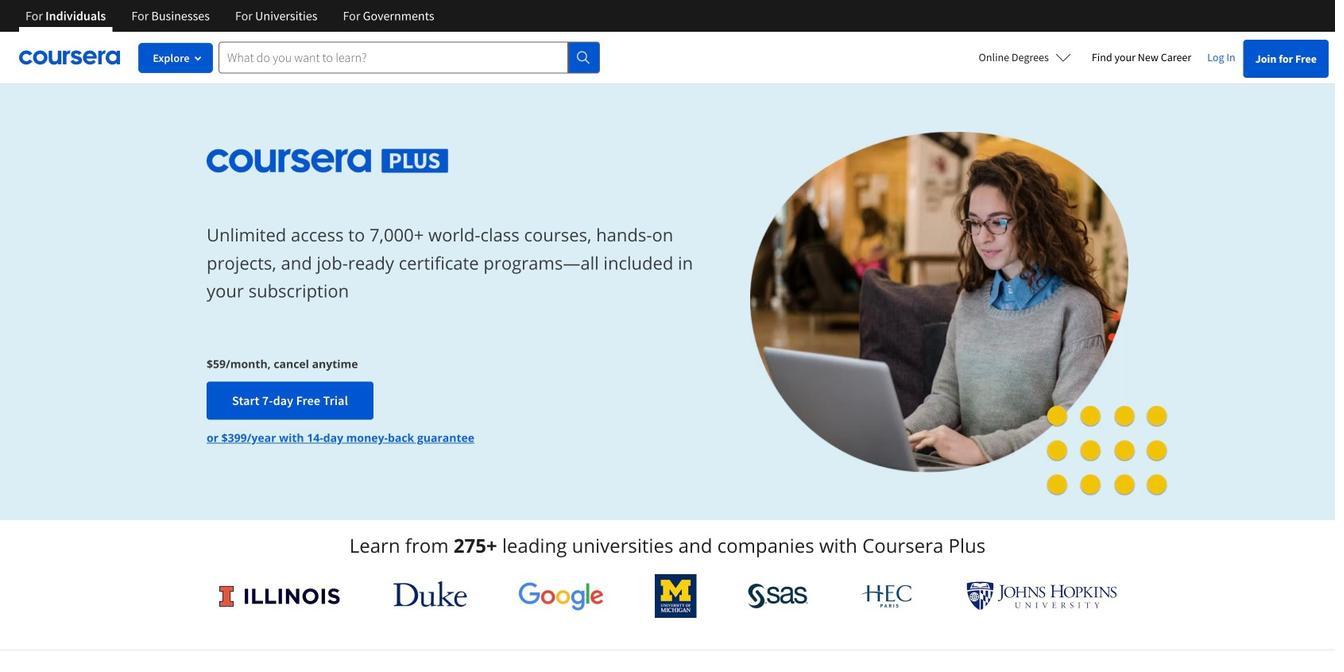 Task type: locate. For each thing, give the bounding box(es) containing it.
coursera plus image
[[207, 149, 449, 173]]

None search field
[[219, 42, 600, 74]]

duke university image
[[393, 582, 467, 607]]

banner navigation
[[13, 0, 447, 32]]

sas image
[[748, 584, 809, 609]]

coursera image
[[19, 45, 120, 70]]

johns hopkins university image
[[967, 582, 1118, 611]]



Task type: vqa. For each thing, say whether or not it's contained in the screenshot.
THE HEC PARIS IMAGE
yes



Task type: describe. For each thing, give the bounding box(es) containing it.
university of illinois at urbana-champaign image
[[218, 584, 342, 609]]

university of michigan image
[[655, 575, 697, 619]]

What do you want to learn? text field
[[219, 42, 568, 74]]

google image
[[518, 582, 604, 611]]

hec paris image
[[860, 580, 916, 613]]



